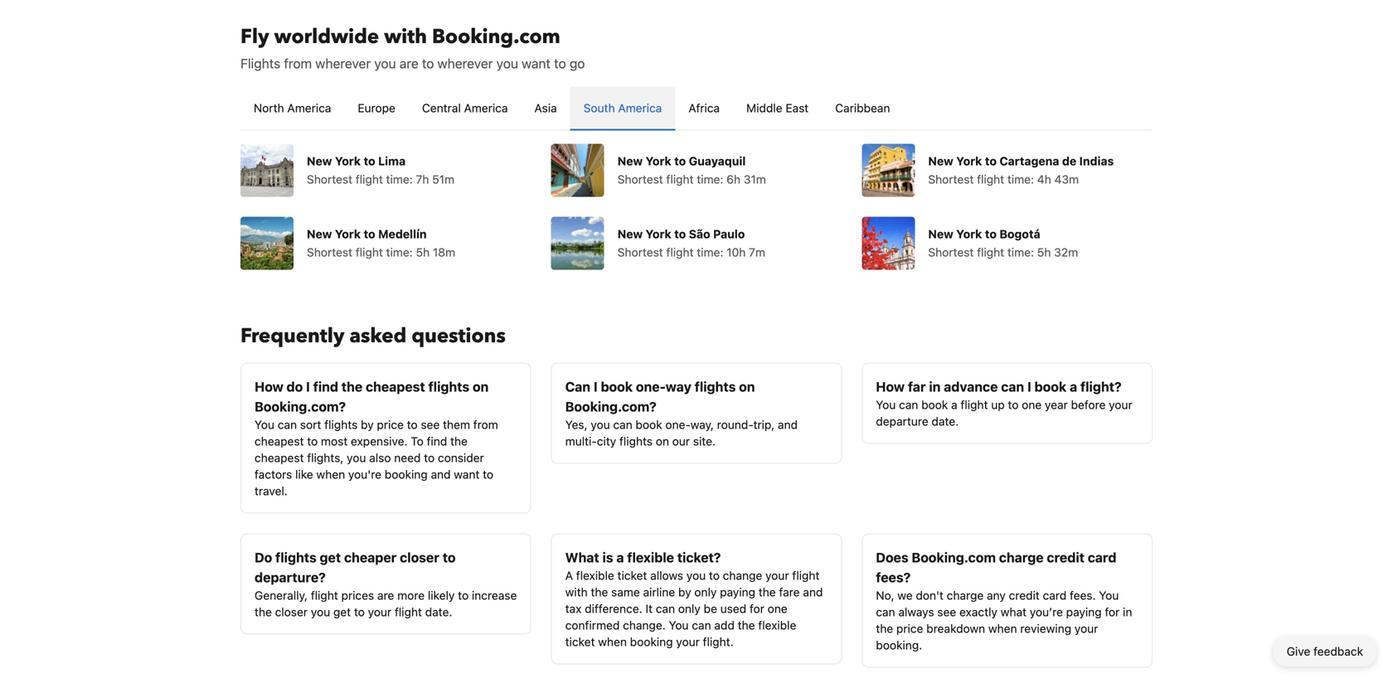Task type: describe. For each thing, give the bounding box(es) containing it.
1 vertical spatial only
[[678, 602, 701, 616]]

flights
[[241, 56, 281, 71]]

america for central america
[[464, 101, 508, 115]]

and inside how do i find the cheapest flights on booking.com? you can sort flights by price to see them from cheapest to most expensive. to find the cheapest flights, you also need to consider factors like when you're booking and want to travel.
[[431, 468, 451, 482]]

what
[[1001, 606, 1027, 619]]

2 vertical spatial cheapest
[[255, 451, 304, 465]]

be
[[704, 602, 717, 616]]

in inside how far in advance can i book a flight? you can book a flight up to one year before your departure date.
[[929, 379, 941, 395]]

1 horizontal spatial credit
[[1047, 550, 1085, 566]]

can up departure
[[899, 398, 919, 412]]

to down consider
[[483, 468, 494, 482]]

you're
[[1030, 606, 1063, 619]]

to up central
[[422, 56, 434, 71]]

1 wherever from the left
[[315, 56, 371, 71]]

and inside can i book one-way flights on booking.com? yes, you can book one-way, round-trip, and multi-city flights on our site.
[[778, 418, 798, 432]]

0 horizontal spatial flexible
[[576, 569, 614, 583]]

give feedback
[[1287, 645, 1364, 659]]

0 horizontal spatial credit
[[1009, 589, 1040, 603]]

before
[[1071, 398, 1106, 412]]

increase
[[472, 589, 517, 603]]

price inside does booking.com charge credit card fees? no, we don't charge any credit card fees. you can always see exactly what you're paying for in the price breakdown when reviewing your booking.
[[897, 622, 924, 636]]

give feedback button
[[1274, 637, 1377, 667]]

1 horizontal spatial on
[[656, 435, 669, 448]]

north america
[[254, 101, 331, 115]]

prices
[[341, 589, 374, 603]]

most
[[321, 435, 348, 448]]

you inside does booking.com charge credit card fees? no, we don't charge any credit card fees. you can always see exactly what you're paying for in the price breakdown when reviewing your booking.
[[1099, 589, 1119, 603]]

them
[[443, 418, 470, 432]]

1 vertical spatial a
[[952, 398, 958, 412]]

far
[[908, 379, 926, 395]]

0 vertical spatial a
[[1070, 379, 1078, 395]]

departure?
[[255, 570, 326, 586]]

york for lima
[[335, 154, 361, 168]]

more
[[397, 589, 425, 603]]

do flights get cheaper closer to departure? generally, flight prices are more likely to increase the closer you get to your flight date.
[[255, 550, 517, 619]]

asked
[[350, 323, 407, 350]]

expensive.
[[351, 435, 408, 448]]

from inside how do i find the cheapest flights on booking.com? you can sort flights by price to see them from cheapest to most expensive. to find the cheapest flights, you also need to consider factors like when you're booking and want to travel.
[[473, 418, 498, 432]]

can inside does booking.com charge credit card fees? no, we don't charge any credit card fees. you can always see exactly what you're paying for in the price breakdown when reviewing your booking.
[[876, 606, 896, 619]]

1 vertical spatial one-
[[666, 418, 691, 432]]

flight inside new york to guayaquil shortest flight time: 6h 31m
[[666, 173, 694, 186]]

how for how far in advance can i book a flight?
[[876, 379, 905, 395]]

shortest for new york to lima shortest flight time: 7h 51m
[[307, 173, 353, 186]]

to right need
[[424, 451, 435, 465]]

new for new york to lima shortest flight time: 7h 51m
[[307, 154, 332, 168]]

medellín
[[378, 227, 427, 241]]

middle east
[[747, 101, 809, 115]]

do
[[255, 550, 272, 566]]

0 vertical spatial ticket
[[618, 569, 647, 583]]

are inside fly worldwide with booking.com flights from wherever you are to wherever you want to go
[[400, 56, 419, 71]]

51m
[[432, 173, 455, 186]]

cheaper
[[344, 550, 397, 566]]

lima
[[378, 154, 406, 168]]

to inside the new york to são paulo shortest flight time: 10h 7m
[[675, 227, 686, 241]]

booking inside what is a flexible ticket? a flexible ticket allows you to change your flight with the same airline by only paying the fare and tax difference. it can only be used for one confirmed change. you can add the flexible ticket when booking your flight.
[[630, 635, 673, 649]]

change.
[[623, 619, 666, 632]]

to inside new york to lima shortest flight time: 7h 51m
[[364, 154, 375, 168]]

add
[[715, 619, 735, 632]]

fees.
[[1070, 589, 1096, 603]]

can up up
[[1001, 379, 1025, 395]]

year
[[1045, 398, 1068, 412]]

don't
[[916, 589, 944, 603]]

how far in advance can i book a flight? you can book a flight up to one year before your departure date.
[[876, 379, 1133, 428]]

you inside how do i find the cheapest flights on booking.com? you can sort flights by price to see them from cheapest to most expensive. to find the cheapest flights, you also need to consider factors like when you're booking and want to travel.
[[347, 451, 366, 465]]

south america button
[[570, 87, 675, 130]]

6h
[[727, 173, 741, 186]]

to left go at top left
[[554, 56, 566, 71]]

to
[[411, 435, 424, 448]]

worldwide
[[274, 23, 379, 51]]

flight inside new york to lima shortest flight time: 7h 51m
[[356, 173, 383, 186]]

with inside what is a flexible ticket? a flexible ticket allows you to change your flight with the same airline by only paying the fare and tax difference. it can only be used for one confirmed change. you can add the flexible ticket when booking your flight.
[[565, 586, 588, 599]]

can
[[565, 379, 591, 395]]

for inside does booking.com charge credit card fees? no, we don't charge any credit card fees. you can always see exactly what you're paying for in the price breakdown when reviewing your booking.
[[1105, 606, 1120, 619]]

when inside does booking.com charge credit card fees? no, we don't charge any credit card fees. you can always see exactly what you're paying for in the price breakdown when reviewing your booking.
[[989, 622, 1017, 636]]

shortest for new york to guayaquil shortest flight time: 6h 31m
[[618, 173, 663, 186]]

new york to medellín shortest flight time: 5h 18m
[[307, 227, 455, 259]]

we
[[898, 589, 913, 603]]

32m
[[1054, 246, 1079, 259]]

feedback
[[1314, 645, 1364, 659]]

new york to lima image
[[241, 144, 294, 197]]

breakdown
[[927, 622, 986, 636]]

flight left prices at the bottom left of page
[[311, 589, 338, 603]]

fees?
[[876, 570, 911, 586]]

flight down more
[[395, 606, 422, 619]]

fly worldwide with booking.com flights from wherever you are to wherever you want to go
[[241, 23, 585, 71]]

the down frequently asked questions
[[342, 379, 363, 395]]

by inside how do i find the cheapest flights on booking.com? you can sort flights by price to see them from cheapest to most expensive. to find the cheapest flights, you also need to consider factors like when you're booking and want to travel.
[[361, 418, 374, 432]]

can i book one-way flights on booking.com? yes, you can book one-way, round-trip, and multi-city flights on our site.
[[565, 379, 798, 448]]

5h for bogotá
[[1038, 246, 1051, 259]]

0 vertical spatial get
[[320, 550, 341, 566]]

18m
[[433, 246, 455, 259]]

shortest inside "new york to cartagena de indias shortest flight time: 4h 43m"
[[928, 173, 974, 186]]

to up likely
[[443, 550, 456, 566]]

our
[[673, 435, 690, 448]]

america for north america
[[287, 101, 331, 115]]

booking.
[[876, 639, 923, 652]]

east
[[786, 101, 809, 115]]

frequently
[[241, 323, 345, 350]]

difference.
[[585, 602, 643, 616]]

sort
[[300, 418, 321, 432]]

flights right way
[[695, 379, 736, 395]]

0 vertical spatial cheapest
[[366, 379, 425, 395]]

flights,
[[307, 451, 344, 465]]

your up the fare
[[766, 569, 789, 583]]

to inside new york to medellín shortest flight time: 5h 18m
[[364, 227, 375, 241]]

1 vertical spatial card
[[1043, 589, 1067, 603]]

like
[[295, 468, 313, 482]]

does
[[876, 550, 909, 566]]

always
[[899, 606, 934, 619]]

2 wherever from the left
[[438, 56, 493, 71]]

new for new york to guayaquil shortest flight time: 6h 31m
[[618, 154, 643, 168]]

same
[[611, 586, 640, 599]]

booking inside how do i find the cheapest flights on booking.com? you can sort flights by price to see them from cheapest to most expensive. to find the cheapest flights, you also need to consider factors like when you're booking and want to travel.
[[385, 468, 428, 482]]

flights up them
[[428, 379, 470, 395]]

to right likely
[[458, 589, 469, 603]]

to up to
[[407, 418, 418, 432]]

middle
[[747, 101, 783, 115]]

0 horizontal spatial find
[[313, 379, 338, 395]]

used
[[721, 602, 747, 616]]

time: for new york to bogotá shortest flight time: 5h 32m
[[1008, 246, 1034, 259]]

on inside how do i find the cheapest flights on booking.com? you can sort flights by price to see them from cheapest to most expensive. to find the cheapest flights, you also need to consider factors like when you're booking and want to travel.
[[473, 379, 489, 395]]

can inside how do i find the cheapest flights on booking.com? you can sort flights by price to see them from cheapest to most expensive. to find the cheapest flights, you also need to consider factors like when you're booking and want to travel.
[[278, 418, 297, 432]]

your left flight.
[[676, 635, 700, 649]]

africa
[[689, 101, 720, 115]]

trip,
[[754, 418, 775, 432]]

airline
[[643, 586, 675, 599]]

see inside how do i find the cheapest flights on booking.com? you can sort flights by price to see them from cheapest to most expensive. to find the cheapest flights, you also need to consider factors like when you're booking and want to travel.
[[421, 418, 440, 432]]

book right can
[[601, 379, 633, 395]]

date. inside how far in advance can i book a flight? you can book a flight up to one year before your departure date.
[[932, 415, 959, 428]]

the down used
[[738, 619, 755, 632]]

want inside how do i find the cheapest flights on booking.com? you can sort flights by price to see them from cheapest to most expensive. to find the cheapest flights, you also need to consider factors like when you're booking and want to travel.
[[454, 468, 480, 482]]

you up central america
[[497, 56, 518, 71]]

flight.
[[703, 635, 734, 649]]

new for new york to medellín shortest flight time: 5h 18m
[[307, 227, 332, 241]]

são
[[689, 227, 711, 241]]

book up year
[[1035, 379, 1067, 395]]

and inside what is a flexible ticket? a flexible ticket allows you to change your flight with the same airline by only paying the fare and tax difference. it can only be used for one confirmed change. you can add the flexible ticket when booking your flight.
[[803, 586, 823, 599]]

flight inside new york to medellín shortest flight time: 5h 18m
[[356, 246, 383, 259]]

what
[[565, 550, 599, 566]]

to inside new york to guayaquil shortest flight time: 6h 31m
[[675, 154, 686, 168]]

central
[[422, 101, 461, 115]]

up
[[991, 398, 1005, 412]]

generally,
[[255, 589, 308, 603]]

your inside does booking.com charge credit card fees? no, we don't charge any credit card fees. you can always see exactly what you're paying for in the price breakdown when reviewing your booking.
[[1075, 622, 1099, 636]]

yes,
[[565, 418, 588, 432]]

guayaquil
[[689, 154, 746, 168]]

4h
[[1038, 173, 1052, 186]]

price inside how do i find the cheapest flights on booking.com? you can sort flights by price to see them from cheapest to most expensive. to find the cheapest flights, you also need to consider factors like when you're booking and want to travel.
[[377, 418, 404, 432]]

you up europe
[[374, 56, 396, 71]]

york for são
[[646, 227, 672, 241]]

can down be
[[692, 619, 711, 632]]

booking.com? inside how do i find the cheapest flights on booking.com? you can sort flights by price to see them from cheapest to most expensive. to find the cheapest flights, you also need to consider factors like when you're booking and want to travel.
[[255, 399, 346, 415]]

give
[[1287, 645, 1311, 659]]

0 vertical spatial only
[[695, 586, 717, 599]]



Task type: locate. For each thing, give the bounding box(es) containing it.
flexible down the fare
[[758, 619, 797, 632]]

are
[[400, 56, 419, 71], [377, 589, 394, 603]]

new right new york to lima image
[[307, 154, 332, 168]]

1 vertical spatial ticket
[[565, 635, 595, 649]]

0 horizontal spatial in
[[929, 379, 941, 395]]

caribbean
[[835, 101, 890, 115]]

new inside the new york to são paulo shortest flight time: 10h 7m
[[618, 227, 643, 241]]

york inside new york to lima shortest flight time: 7h 51m
[[335, 154, 361, 168]]

flight?
[[1081, 379, 1122, 395]]

flight inside what is a flexible ticket? a flexible ticket allows you to change your flight with the same airline by only paying the fare and tax difference. it can only be used for one confirmed change. you can add the flexible ticket when booking your flight.
[[792, 569, 820, 583]]

the up consider
[[450, 435, 468, 448]]

can right it
[[656, 602, 675, 616]]

0 horizontal spatial charge
[[947, 589, 984, 603]]

time: inside new york to lima shortest flight time: 7h 51m
[[386, 173, 413, 186]]

1 vertical spatial one
[[768, 602, 788, 616]]

the left the fare
[[759, 586, 776, 599]]

with up europe
[[384, 23, 427, 51]]

in right the far
[[929, 379, 941, 395]]

paying inside does booking.com charge credit card fees? no, we don't charge any credit card fees. you can always see exactly what you're paying for in the price breakdown when reviewing your booking.
[[1067, 606, 1102, 619]]

shortest inside new york to medellín shortest flight time: 5h 18m
[[307, 246, 353, 259]]

7h
[[416, 173, 429, 186]]

from inside fly worldwide with booking.com flights from wherever you are to wherever you want to go
[[284, 56, 312, 71]]

asia
[[535, 101, 557, 115]]

you inside what is a flexible ticket? a flexible ticket allows you to change your flight with the same airline by only paying the fare and tax difference. it can only be used for one confirmed change. you can add the flexible ticket when booking your flight.
[[669, 619, 689, 632]]

1 horizontal spatial in
[[1123, 606, 1133, 619]]

york inside "new york to cartagena de indias shortest flight time: 4h 43m"
[[957, 154, 982, 168]]

one inside what is a flexible ticket? a flexible ticket allows you to change your flight with the same airline by only paying the fare and tax difference. it can only be used for one confirmed change. you can add the flexible ticket when booking your flight.
[[768, 602, 788, 616]]

how inside how far in advance can i book a flight? you can book a flight up to one year before your departure date.
[[876, 379, 905, 395]]

with up tax
[[565, 586, 588, 599]]

new inside "new york to cartagena de indias shortest flight time: 4h 43m"
[[928, 154, 954, 168]]

ticket?
[[678, 550, 721, 566]]

2 vertical spatial flexible
[[758, 619, 797, 632]]

you
[[374, 56, 396, 71], [497, 56, 518, 71], [591, 418, 610, 432], [347, 451, 366, 465], [687, 569, 706, 583], [311, 606, 330, 619]]

need
[[394, 451, 421, 465]]

want inside fly worldwide with booking.com flights from wherever you are to wherever you want to go
[[522, 56, 551, 71]]

york inside new york to guayaquil shortest flight time: 6h 31m
[[646, 154, 672, 168]]

to left medellín
[[364, 227, 375, 241]]

wherever down worldwide
[[315, 56, 371, 71]]

time: inside new york to medellín shortest flight time: 5h 18m
[[386, 246, 413, 259]]

the inside does booking.com charge credit card fees? no, we don't charge any credit card fees. you can always see exactly what you're paying for in the price breakdown when reviewing your booking.
[[876, 622, 894, 636]]

reviewing
[[1021, 622, 1072, 636]]

york for bogotá
[[957, 227, 982, 241]]

by inside what is a flexible ticket? a flexible ticket allows you to change your flight with the same airline by only paying the fare and tax difference. it can only be used for one confirmed change. you can add the flexible ticket when booking your flight.
[[678, 586, 691, 599]]

one
[[1022, 398, 1042, 412], [768, 602, 788, 616]]

it
[[646, 602, 653, 616]]

1 vertical spatial paying
[[1067, 606, 1102, 619]]

north
[[254, 101, 284, 115]]

for inside what is a flexible ticket? a flexible ticket allows you to change your flight with the same airline by only paying the fare and tax difference. it can only be used for one confirmed change. you can add the flexible ticket when booking your flight.
[[750, 602, 765, 616]]

book
[[601, 379, 633, 395], [1035, 379, 1067, 395], [922, 398, 948, 412], [636, 418, 662, 432]]

0 horizontal spatial want
[[454, 468, 480, 482]]

only left be
[[678, 602, 701, 616]]

america right central
[[464, 101, 508, 115]]

does booking.com charge credit card fees? no, we don't charge any credit card fees. you can always see exactly what you're paying for in the price breakdown when reviewing your booking.
[[876, 550, 1133, 652]]

time: inside "new york to cartagena de indias shortest flight time: 4h 43m"
[[1008, 173, 1034, 186]]

closer up more
[[400, 550, 440, 566]]

your down 'flight?'
[[1109, 398, 1133, 412]]

1 horizontal spatial flexible
[[627, 550, 674, 566]]

1 vertical spatial from
[[473, 418, 498, 432]]

0 horizontal spatial price
[[377, 418, 404, 432]]

7m
[[749, 246, 766, 259]]

0 vertical spatial with
[[384, 23, 427, 51]]

1 5h from the left
[[416, 246, 430, 259]]

to left são
[[675, 227, 686, 241]]

0 horizontal spatial wherever
[[315, 56, 371, 71]]

shortest inside new york to lima shortest flight time: 7h 51m
[[307, 173, 353, 186]]

1 horizontal spatial and
[[778, 418, 798, 432]]

find right to
[[427, 435, 447, 448]]

3 i from the left
[[1028, 379, 1032, 395]]

advance
[[944, 379, 998, 395]]

time: down bogotá
[[1008, 246, 1034, 259]]

to left bogotá
[[985, 227, 997, 241]]

flights right city
[[620, 435, 653, 448]]

one-
[[636, 379, 666, 395], [666, 418, 691, 432]]

0 horizontal spatial on
[[473, 379, 489, 395]]

43m
[[1055, 173, 1079, 186]]

new for new york to bogotá shortest flight time: 5h 32m
[[928, 227, 954, 241]]

shortest right new york to são paulo 'image'
[[618, 246, 663, 259]]

new inside new york to bogotá shortest flight time: 5h 32m
[[928, 227, 954, 241]]

new york to cartagena de indias shortest flight time: 4h 43m
[[928, 154, 1114, 186]]

3 america from the left
[[618, 101, 662, 115]]

1 booking.com? from the left
[[255, 399, 346, 415]]

one inside how far in advance can i book a flight? you can book a flight up to one year before your departure date.
[[1022, 398, 1042, 412]]

0 vertical spatial closer
[[400, 550, 440, 566]]

1 vertical spatial cheapest
[[255, 435, 304, 448]]

de
[[1063, 154, 1077, 168]]

indias
[[1080, 154, 1114, 168]]

1 horizontal spatial booking.com
[[912, 550, 996, 566]]

price
[[377, 418, 404, 432], [897, 622, 924, 636]]

new right the new york to guayaquil image
[[618, 154, 643, 168]]

one left year
[[1022, 398, 1042, 412]]

by up expensive.
[[361, 418, 374, 432]]

flight down the cartagena
[[977, 173, 1005, 186]]

new york to cartagena de indias image
[[862, 144, 915, 197]]

asia button
[[521, 87, 570, 130]]

5h left 32m
[[1038, 246, 1051, 259]]

new right new york to medellín image
[[307, 227, 332, 241]]

1 vertical spatial in
[[1123, 606, 1133, 619]]

can up city
[[613, 418, 633, 432]]

flight up the fare
[[792, 569, 820, 583]]

1 horizontal spatial by
[[678, 586, 691, 599]]

only up be
[[695, 586, 717, 599]]

you
[[876, 398, 896, 412], [255, 418, 275, 432], [1099, 589, 1119, 603], [669, 619, 689, 632]]

new york to são paulo image
[[551, 217, 604, 270]]

31m
[[744, 173, 766, 186]]

to down sort on the bottom of page
[[307, 435, 318, 448]]

york inside new york to bogotá shortest flight time: 5h 32m
[[957, 227, 982, 241]]

1 horizontal spatial are
[[400, 56, 419, 71]]

you up departure
[[876, 398, 896, 412]]

time: down guayaquil
[[697, 173, 724, 186]]

you inside do flights get cheaper closer to departure? generally, flight prices are more likely to increase the closer you get to your flight date.
[[311, 606, 330, 619]]

0 vertical spatial booking
[[385, 468, 428, 482]]

0 horizontal spatial paying
[[720, 586, 756, 599]]

credit
[[1047, 550, 1085, 566], [1009, 589, 1040, 603]]

1 vertical spatial booking.com
[[912, 550, 996, 566]]

0 vertical spatial find
[[313, 379, 338, 395]]

time: inside the new york to são paulo shortest flight time: 10h 7m
[[697, 246, 724, 259]]

how for how do i find the cheapest flights on booking.com?
[[255, 379, 283, 395]]

2 horizontal spatial a
[[1070, 379, 1078, 395]]

book left way,
[[636, 418, 662, 432]]

you down "departure?"
[[311, 606, 330, 619]]

new inside new york to guayaquil shortest flight time: 6h 31m
[[618, 154, 643, 168]]

0 horizontal spatial closer
[[275, 606, 308, 619]]

a
[[1070, 379, 1078, 395], [952, 398, 958, 412], [617, 550, 624, 566]]

want down consider
[[454, 468, 480, 482]]

flight inside new york to bogotá shortest flight time: 5h 32m
[[977, 246, 1005, 259]]

see up the breakdown
[[938, 606, 957, 619]]

new right new york to cartagena de indias image
[[928, 154, 954, 168]]

2 vertical spatial and
[[803, 586, 823, 599]]

booking.com?
[[255, 399, 346, 415], [565, 399, 657, 415]]

1 horizontal spatial paying
[[1067, 606, 1102, 619]]

go
[[570, 56, 585, 71]]

new for new york to cartagena de indias shortest flight time: 4h 43m
[[928, 154, 954, 168]]

booking
[[385, 468, 428, 482], [630, 635, 673, 649]]

your inside do flights get cheaper closer to departure? generally, flight prices are more likely to increase the closer you get to your flight date.
[[368, 606, 392, 619]]

0 vertical spatial one
[[1022, 398, 1042, 412]]

1 vertical spatial price
[[897, 622, 924, 636]]

you right fees.
[[1099, 589, 1119, 603]]

when down flights,
[[316, 468, 345, 482]]

price down always in the bottom right of the page
[[897, 622, 924, 636]]

i inside how far in advance can i book a flight? you can book a flight up to one year before your departure date.
[[1028, 379, 1032, 395]]

2 horizontal spatial flexible
[[758, 619, 797, 632]]

0 horizontal spatial how
[[255, 379, 283, 395]]

flight inside the new york to são paulo shortest flight time: 10h 7m
[[666, 246, 694, 259]]

shortest inside new york to bogotá shortest flight time: 5h 32m
[[928, 246, 974, 259]]

flights inside do flights get cheaper closer to departure? generally, flight prices are more likely to increase the closer you get to your flight date.
[[275, 550, 317, 566]]

a inside what is a flexible ticket? a flexible ticket allows you to change your flight with the same airline by only paying the fare and tax difference. it can only be used for one confirmed change. you can add the flexible ticket when booking your flight.
[[617, 550, 624, 566]]

flights up most
[[324, 418, 358, 432]]

to inside how far in advance can i book a flight? you can book a flight up to one year before your departure date.
[[1008, 398, 1019, 412]]

2 i from the left
[[594, 379, 598, 395]]

1 horizontal spatial charge
[[999, 550, 1044, 566]]

confirmed
[[565, 619, 620, 632]]

1 vertical spatial want
[[454, 468, 480, 482]]

to down ticket?
[[709, 569, 720, 583]]

0 vertical spatial and
[[778, 418, 798, 432]]

shortest right new york to cartagena de indias image
[[928, 173, 974, 186]]

can left sort on the bottom of page
[[278, 418, 297, 432]]

any
[[987, 589, 1006, 603]]

new york to bogotá image
[[862, 217, 915, 270]]

how left the do
[[255, 379, 283, 395]]

1 vertical spatial are
[[377, 589, 394, 603]]

you inside how far in advance can i book a flight? you can book a flight up to one year before your departure date.
[[876, 398, 896, 412]]

booking.com inside does booking.com charge credit card fees? no, we don't charge any credit card fees. you can always see exactly what you're paying for in the price breakdown when reviewing your booking.
[[912, 550, 996, 566]]

new inside new york to lima shortest flight time: 7h 51m
[[307, 154, 332, 168]]

paying
[[720, 586, 756, 599], [1067, 606, 1102, 619]]

new right new york to bogotá image
[[928, 227, 954, 241]]

book down the far
[[922, 398, 948, 412]]

0 vertical spatial price
[[377, 418, 404, 432]]

10h
[[727, 246, 746, 259]]

new york to são paulo shortest flight time: 10h 7m
[[618, 227, 766, 259]]

new york to guayaquil image
[[551, 144, 604, 197]]

date. right departure
[[932, 415, 959, 428]]

york left medellín
[[335, 227, 361, 241]]

you inside what is a flexible ticket? a flexible ticket allows you to change your flight with the same airline by only paying the fare and tax difference. it can only be used for one confirmed change. you can add the flexible ticket when booking your flight.
[[687, 569, 706, 583]]

1 horizontal spatial 5h
[[1038, 246, 1051, 259]]

new inside new york to medellín shortest flight time: 5h 18m
[[307, 227, 332, 241]]

booking.com up central america
[[432, 23, 561, 51]]

how do i find the cheapest flights on booking.com? you can sort flights by price to see them from cheapest to most expensive. to find the cheapest flights, you also need to consider factors like when you're booking and want to travel.
[[255, 379, 498, 498]]

1 how from the left
[[255, 379, 283, 395]]

central america button
[[409, 87, 521, 130]]

card up you're
[[1043, 589, 1067, 603]]

the inside do flights get cheaper closer to departure? generally, flight prices are more likely to increase the closer you get to your flight date.
[[255, 606, 272, 619]]

exactly
[[960, 606, 998, 619]]

shortest inside new york to guayaquil shortest flight time: 6h 31m
[[618, 173, 663, 186]]

time: inside new york to guayaquil shortest flight time: 6h 31m
[[697, 173, 724, 186]]

card
[[1088, 550, 1117, 566], [1043, 589, 1067, 603]]

time: for new york to medellín shortest flight time: 5h 18m
[[386, 246, 413, 259]]

a up before
[[1070, 379, 1078, 395]]

1 vertical spatial get
[[333, 606, 351, 619]]

i inside can i book one-way flights on booking.com? yes, you can book one-way, round-trip, and multi-city flights on our site.
[[594, 379, 598, 395]]

1 vertical spatial closer
[[275, 606, 308, 619]]

0 horizontal spatial card
[[1043, 589, 1067, 603]]

i right advance
[[1028, 379, 1032, 395]]

i right can
[[594, 379, 598, 395]]

flight
[[356, 173, 383, 186], [666, 173, 694, 186], [977, 173, 1005, 186], [356, 246, 383, 259], [666, 246, 694, 259], [977, 246, 1005, 259], [961, 398, 988, 412], [792, 569, 820, 583], [311, 589, 338, 603], [395, 606, 422, 619]]

0 vertical spatial are
[[400, 56, 419, 71]]

york left guayaquil
[[646, 154, 672, 168]]

round-
[[717, 418, 754, 432]]

no,
[[876, 589, 895, 603]]

north america button
[[241, 87, 345, 130]]

0 horizontal spatial by
[[361, 418, 374, 432]]

tax
[[565, 602, 582, 616]]

tab list containing north america
[[241, 87, 1153, 131]]

booking.com? up city
[[565, 399, 657, 415]]

booking.com inside fly worldwide with booking.com flights from wherever you are to wherever you want to go
[[432, 23, 561, 51]]

flight inside how far in advance can i book a flight? you can book a flight up to one year before your departure date.
[[961, 398, 988, 412]]

you inside how do i find the cheapest flights on booking.com? you can sort flights by price to see them from cheapest to most expensive. to find the cheapest flights, you also need to consider factors like when you're booking and want to travel.
[[255, 418, 275, 432]]

shortest inside the new york to são paulo shortest flight time: 10h 7m
[[618, 246, 663, 259]]

flight down advance
[[961, 398, 988, 412]]

0 vertical spatial booking.com
[[432, 23, 561, 51]]

are inside do flights get cheaper closer to departure? generally, flight prices are more likely to increase the closer you get to your flight date.
[[377, 589, 394, 603]]

consider
[[438, 451, 484, 465]]

to inside new york to bogotá shortest flight time: 5h 32m
[[985, 227, 997, 241]]

america right north
[[287, 101, 331, 115]]

0 horizontal spatial date.
[[425, 606, 452, 619]]

2 5h from the left
[[1038, 246, 1051, 259]]

paying up used
[[720, 586, 756, 599]]

0 horizontal spatial with
[[384, 23, 427, 51]]

for right you're
[[1105, 606, 1120, 619]]

2 vertical spatial a
[[617, 550, 624, 566]]

0 vertical spatial from
[[284, 56, 312, 71]]

0 horizontal spatial see
[[421, 418, 440, 432]]

1 horizontal spatial card
[[1088, 550, 1117, 566]]

charge up any
[[999, 550, 1044, 566]]

the up difference.
[[591, 586, 608, 599]]

see inside does booking.com charge credit card fees? no, we don't charge any credit card fees. you can always see exactly what you're paying for in the price breakdown when reviewing your booking.
[[938, 606, 957, 619]]

for right used
[[750, 602, 765, 616]]

your inside how far in advance can i book a flight? you can book a flight up to one year before your departure date.
[[1109, 398, 1133, 412]]

africa button
[[675, 87, 733, 130]]

1 horizontal spatial want
[[522, 56, 551, 71]]

0 horizontal spatial are
[[377, 589, 394, 603]]

on left our
[[656, 435, 669, 448]]

0 horizontal spatial from
[[284, 56, 312, 71]]

1 horizontal spatial from
[[473, 418, 498, 432]]

fare
[[779, 586, 800, 599]]

york for guayaquil
[[646, 154, 672, 168]]

flight down medellín
[[356, 246, 383, 259]]

flight inside "new york to cartagena de indias shortest flight time: 4h 43m"
[[977, 173, 1005, 186]]

1 horizontal spatial date.
[[932, 415, 959, 428]]

find
[[313, 379, 338, 395], [427, 435, 447, 448]]

1 horizontal spatial ticket
[[618, 569, 647, 583]]

1 horizontal spatial how
[[876, 379, 905, 395]]

5h inside new york to medellín shortest flight time: 5h 18m
[[416, 246, 430, 259]]

shortest
[[307, 173, 353, 186], [618, 173, 663, 186], [928, 173, 974, 186], [307, 246, 353, 259], [618, 246, 663, 259], [928, 246, 974, 259]]

south
[[584, 101, 615, 115]]

how left the far
[[876, 379, 905, 395]]

with inside fly worldwide with booking.com flights from wherever you are to wherever you want to go
[[384, 23, 427, 51]]

new
[[307, 154, 332, 168], [618, 154, 643, 168], [928, 154, 954, 168], [307, 227, 332, 241], [618, 227, 643, 241], [928, 227, 954, 241]]

1 horizontal spatial price
[[897, 622, 924, 636]]

1 horizontal spatial with
[[565, 586, 588, 599]]

york
[[335, 154, 361, 168], [646, 154, 672, 168], [957, 154, 982, 168], [335, 227, 361, 241], [646, 227, 672, 241], [957, 227, 982, 241]]

york for cartagena
[[957, 154, 982, 168]]

1 vertical spatial booking
[[630, 635, 673, 649]]

to left guayaquil
[[675, 154, 686, 168]]

0 horizontal spatial when
[[316, 468, 345, 482]]

when down confirmed at bottom
[[598, 635, 627, 649]]

get down prices at the bottom left of page
[[333, 606, 351, 619]]

york inside the new york to são paulo shortest flight time: 10h 7m
[[646, 227, 672, 241]]

from right flights
[[284, 56, 312, 71]]

paulo
[[713, 227, 745, 241]]

1 vertical spatial and
[[431, 468, 451, 482]]

tab list
[[241, 87, 1153, 131]]

you inside can i book one-way flights on booking.com? yes, you can book one-way, round-trip, and multi-city flights on our site.
[[591, 418, 610, 432]]

a down advance
[[952, 398, 958, 412]]

flexible down is
[[576, 569, 614, 583]]

1 vertical spatial flexible
[[576, 569, 614, 583]]

factors
[[255, 468, 292, 482]]

booking.com? inside can i book one-way flights on booking.com? yes, you can book one-way, round-trip, and multi-city flights on our site.
[[565, 399, 657, 415]]

2 horizontal spatial and
[[803, 586, 823, 599]]

from
[[284, 56, 312, 71], [473, 418, 498, 432]]

time: inside new york to bogotá shortest flight time: 5h 32m
[[1008, 246, 1034, 259]]

to inside what is a flexible ticket? a flexible ticket allows you to change your flight with the same airline by only paying the fare and tax difference. it can only be used for one confirmed change. you can add the flexible ticket when booking your flight.
[[709, 569, 720, 583]]

likely
[[428, 589, 455, 603]]

york left the cartagena
[[957, 154, 982, 168]]

middle east button
[[733, 87, 822, 130]]

0 vertical spatial see
[[421, 418, 440, 432]]

shortest for new york to bogotá shortest flight time: 5h 32m
[[928, 246, 974, 259]]

new york to bogotá shortest flight time: 5h 32m
[[928, 227, 1079, 259]]

0 vertical spatial credit
[[1047, 550, 1085, 566]]

and
[[778, 418, 798, 432], [431, 468, 451, 482], [803, 586, 823, 599]]

1 i from the left
[[306, 379, 310, 395]]

0 vertical spatial in
[[929, 379, 941, 395]]

europe
[[358, 101, 396, 115]]

how inside how do i find the cheapest flights on booking.com? you can sort flights by price to see them from cheapest to most expensive. to find the cheapest flights, you also need to consider factors like when you're booking and want to travel.
[[255, 379, 283, 395]]

new york to medellín image
[[241, 217, 294, 270]]

on
[[473, 379, 489, 395], [739, 379, 755, 395], [656, 435, 669, 448]]

when
[[316, 468, 345, 482], [989, 622, 1017, 636], [598, 635, 627, 649]]

allows
[[650, 569, 684, 583]]

south america
[[584, 101, 662, 115]]

york inside new york to medellín shortest flight time: 5h 18m
[[335, 227, 361, 241]]

0 horizontal spatial ticket
[[565, 635, 595, 649]]

1 vertical spatial charge
[[947, 589, 984, 603]]

on up the round-
[[739, 379, 755, 395]]

from right them
[[473, 418, 498, 432]]

1 horizontal spatial booking
[[630, 635, 673, 649]]

central america
[[422, 101, 508, 115]]

0 vertical spatial charge
[[999, 550, 1044, 566]]

when inside how do i find the cheapest flights on booking.com? you can sort flights by price to see them from cheapest to most expensive. to find the cheapest flights, you also need to consider factors like when you're booking and want to travel.
[[316, 468, 345, 482]]

one down the fare
[[768, 602, 788, 616]]

to left lima
[[364, 154, 375, 168]]

in inside does booking.com charge credit card fees? no, we don't charge any credit card fees. you can always see exactly what you're paying for in the price breakdown when reviewing your booking.
[[1123, 606, 1133, 619]]

1 horizontal spatial booking.com?
[[565, 399, 657, 415]]

1 horizontal spatial wherever
[[438, 56, 493, 71]]

time: for new york to lima shortest flight time: 7h 51m
[[386, 173, 413, 186]]

5h for medellín
[[416, 246, 430, 259]]

site.
[[693, 435, 716, 448]]

booking.com up don't
[[912, 550, 996, 566]]

paying inside what is a flexible ticket? a flexible ticket allows you to change your flight with the same airline by only paying the fare and tax difference. it can only be used for one confirmed change. you can add the flexible ticket when booking your flight.
[[720, 586, 756, 599]]

0 horizontal spatial for
[[750, 602, 765, 616]]

new for new york to são paulo shortest flight time: 10h 7m
[[618, 227, 643, 241]]

1 horizontal spatial one
[[1022, 398, 1042, 412]]

cartagena
[[1000, 154, 1060, 168]]

0 horizontal spatial booking.com?
[[255, 399, 346, 415]]

york left bogotá
[[957, 227, 982, 241]]

1 horizontal spatial closer
[[400, 550, 440, 566]]

when inside what is a flexible ticket? a flexible ticket allows you to change your flight with the same airline by only paying the fare and tax difference. it can only be used for one confirmed change. you can add the flexible ticket when booking your flight.
[[598, 635, 627, 649]]

shortest right the new york to guayaquil image
[[618, 173, 663, 186]]

0 horizontal spatial america
[[287, 101, 331, 115]]

date. inside do flights get cheaper closer to departure? generally, flight prices are more likely to increase the closer you get to your flight date.
[[425, 606, 452, 619]]

do
[[287, 379, 303, 395]]

want left go at top left
[[522, 56, 551, 71]]

city
[[597, 435, 616, 448]]

time: for new york to guayaquil shortest flight time: 6h 31m
[[697, 173, 724, 186]]

5h inside new york to bogotá shortest flight time: 5h 32m
[[1038, 246, 1051, 259]]

0 vertical spatial one-
[[636, 379, 666, 395]]

2 how from the left
[[876, 379, 905, 395]]

change
[[723, 569, 763, 583]]

1 horizontal spatial when
[[598, 635, 627, 649]]

ticket
[[618, 569, 647, 583], [565, 635, 595, 649]]

i
[[306, 379, 310, 395], [594, 379, 598, 395], [1028, 379, 1032, 395]]

wherever up central america
[[438, 56, 493, 71]]

1 vertical spatial find
[[427, 435, 447, 448]]

shortest for new york to medellín shortest flight time: 5h 18m
[[307, 246, 353, 259]]

1 vertical spatial date.
[[425, 606, 452, 619]]

1 vertical spatial credit
[[1009, 589, 1040, 603]]

york for medellín
[[335, 227, 361, 241]]

2 horizontal spatial america
[[618, 101, 662, 115]]

2 america from the left
[[464, 101, 508, 115]]

1 america from the left
[[287, 101, 331, 115]]

2 horizontal spatial i
[[1028, 379, 1032, 395]]

to inside "new york to cartagena de indias shortest flight time: 4h 43m"
[[985, 154, 997, 168]]

can down no,
[[876, 606, 896, 619]]

you down ticket?
[[687, 569, 706, 583]]

2 horizontal spatial on
[[739, 379, 755, 395]]

you up you're
[[347, 451, 366, 465]]

can inside can i book one-way flights on booking.com? yes, you can book one-way, round-trip, and multi-city flights on our site.
[[613, 418, 633, 432]]

to down prices at the bottom left of page
[[354, 606, 365, 619]]

0 vertical spatial card
[[1088, 550, 1117, 566]]

and down consider
[[431, 468, 451, 482]]

1 horizontal spatial find
[[427, 435, 447, 448]]

america for south america
[[618, 101, 662, 115]]

0 horizontal spatial a
[[617, 550, 624, 566]]

frequently asked questions
[[241, 323, 506, 350]]

0 horizontal spatial and
[[431, 468, 451, 482]]

i right the do
[[306, 379, 310, 395]]

america
[[287, 101, 331, 115], [464, 101, 508, 115], [618, 101, 662, 115]]

america right the south
[[618, 101, 662, 115]]

new york to guayaquil shortest flight time: 6h 31m
[[618, 154, 766, 186]]

to left the cartagena
[[985, 154, 997, 168]]

wherever
[[315, 56, 371, 71], [438, 56, 493, 71]]

i inside how do i find the cheapest flights on booking.com? you can sort flights by price to see them from cheapest to most expensive. to find the cheapest flights, you also need to consider factors like when you're booking and want to travel.
[[306, 379, 310, 395]]

2 booking.com? from the left
[[565, 399, 657, 415]]



Task type: vqa. For each thing, say whether or not it's contained in the screenshot.


